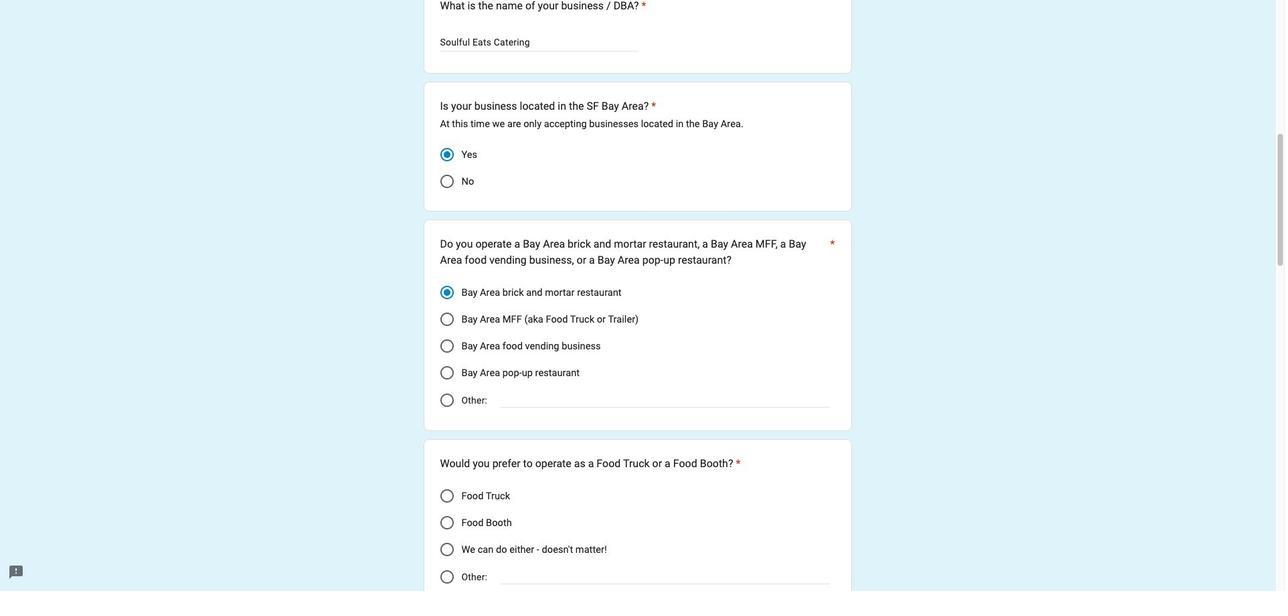 Task type: locate. For each thing, give the bounding box(es) containing it.
we can do either - doesn't matter! image
[[440, 543, 454, 557]]

Food Truck radio
[[440, 490, 454, 503]]

required question element for 3rd heading from the bottom
[[649, 99, 657, 115]]

bay area food vending business image
[[440, 340, 454, 353]]

None text field
[[440, 34, 638, 50]]

required question element for 4th heading from the bottom
[[639, 0, 647, 14]]

Bay Area MFF (aka Food Truck or Trailer) radio
[[440, 313, 454, 326]]

Bay Area food vending business radio
[[440, 340, 454, 353]]

food booth image
[[440, 517, 454, 530]]

We can do either - doesn't matter! radio
[[440, 543, 454, 557]]

Yes radio
[[440, 148, 454, 162]]

required question element for 3rd heading from the top
[[828, 237, 835, 269]]

no image
[[440, 175, 454, 188]]

yes image
[[444, 152, 450, 158]]

bay area brick and mortar restaurant image
[[444, 289, 450, 296]]

Bay Area brick and mortar restaurant radio
[[440, 286, 454, 300]]

heading
[[440, 0, 647, 14], [440, 99, 744, 115], [440, 237, 835, 269], [440, 456, 741, 472]]

required question element
[[639, 0, 647, 14], [649, 99, 657, 115], [828, 237, 835, 269], [734, 456, 741, 472]]

None radio
[[440, 394, 454, 407]]

report a problem to google image
[[8, 565, 24, 581]]

None radio
[[440, 571, 454, 584]]



Task type: vqa. For each thing, say whether or not it's contained in the screenshot.
Star checkbox
no



Task type: describe. For each thing, give the bounding box(es) containing it.
2 heading from the top
[[440, 99, 744, 115]]

No radio
[[440, 175, 454, 188]]

bay area mff (aka food truck or trailer) image
[[440, 313, 454, 326]]

Food Booth radio
[[440, 517, 454, 530]]

food truck image
[[440, 490, 454, 503]]

3 heading from the top
[[440, 237, 835, 269]]

Bay Area pop-up restaurant radio
[[440, 367, 454, 380]]

1 heading from the top
[[440, 0, 647, 14]]

bay area pop-up restaurant image
[[440, 367, 454, 380]]

required question element for fourth heading from the top
[[734, 456, 741, 472]]

4 heading from the top
[[440, 456, 741, 472]]



